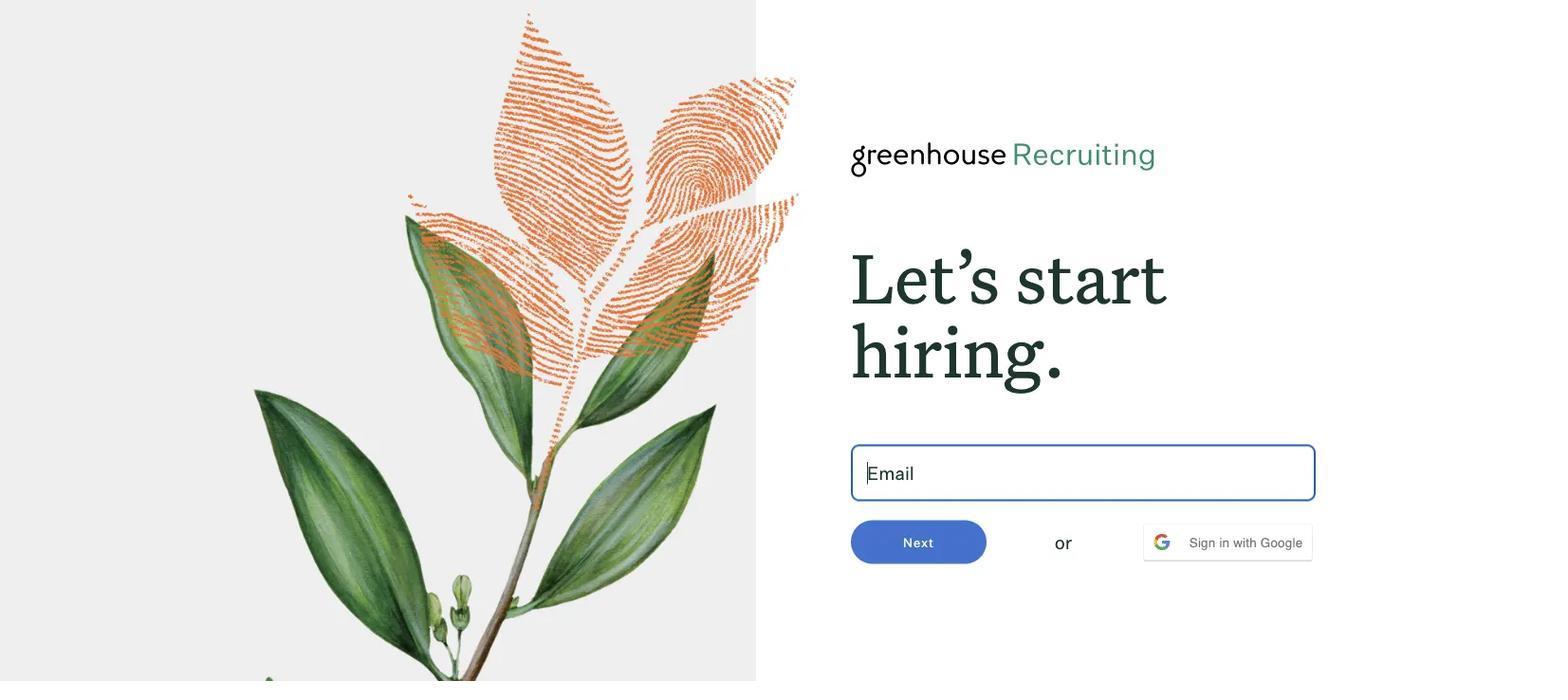 Task type: describe. For each thing, give the bounding box(es) containing it.
Email email field
[[851, 445, 1316, 502]]

or
[[1055, 531, 1073, 553]]

let's
[[851, 231, 1000, 322]]

let's start hiring.
[[851, 231, 1167, 396]]



Task type: vqa. For each thing, say whether or not it's contained in the screenshot.
hiring.
yes



Task type: locate. For each thing, give the bounding box(es) containing it.
start
[[1016, 231, 1167, 322]]

next
[[904, 535, 935, 550]]

hiring.
[[851, 305, 1066, 396]]

next button
[[851, 521, 987, 564]]



